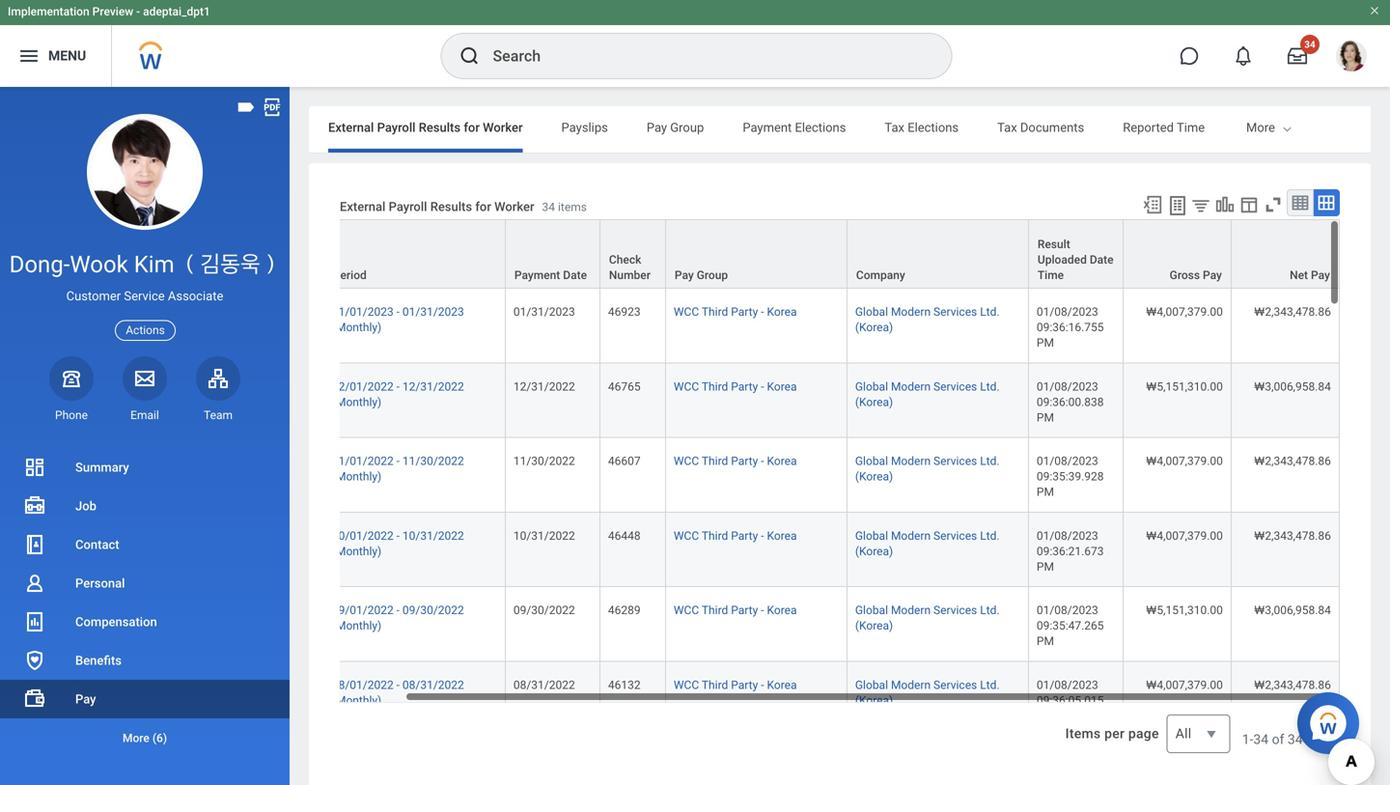 Task type: locate. For each thing, give the bounding box(es) containing it.
1 10/31/2022 from the left
[[403, 529, 464, 543]]

wcc right 46765
[[674, 380, 699, 393]]

5 global modern services ltd. (korea) from the top
[[856, 604, 1000, 633]]

korea
[[767, 305, 797, 319], [767, 380, 797, 393], [767, 455, 797, 468], [767, 529, 797, 543], [767, 604, 797, 617], [767, 678, 797, 692]]

08/31/2022 right 08/01/2022
[[403, 678, 464, 692]]

- inside the menu banner
[[136, 5, 140, 18]]

09/30/2022 right 09/01/2022
[[403, 604, 464, 617]]

0 vertical spatial items
[[558, 200, 587, 214]]

more left allocations
[[1247, 120, 1276, 135]]

2 party from the top
[[731, 380, 758, 393]]

01/08/2023 09:36:21.673 pm
[[1037, 529, 1107, 574]]

(monthly) down 11/01/2022 at the bottom
[[332, 470, 382, 484]]

pm down 09:36:05.015
[[1037, 709, 1055, 723]]

₩4,007,379.00 for 01/08/2023 09:36:16.755 pm
[[1147, 305, 1224, 319]]

date right uploaded
[[1090, 253, 1114, 267]]

1 vertical spatial results
[[431, 199, 472, 214]]

pm down 09:36:16.755
[[1037, 336, 1055, 350]]

4 (korea) from the top
[[856, 545, 894, 558]]

1 11/30/2022 from the left
[[403, 455, 464, 468]]

period button
[[324, 220, 505, 288]]

10/01/2022 - 10/31/2022 (monthly) link
[[332, 525, 464, 558]]

0 horizontal spatial 01/31/2023
[[403, 305, 464, 319]]

check
[[609, 253, 642, 267]]

6 wcc from the top
[[674, 678, 699, 692]]

ltd.
[[981, 305, 1000, 319], [981, 380, 1000, 393], [981, 455, 1000, 468], [981, 529, 1000, 543], [981, 604, 1000, 617], [981, 678, 1000, 692]]

0 horizontal spatial 08/31/2022
[[403, 678, 464, 692]]

pm for 01/08/2023 09:36:21.673 pm
[[1037, 560, 1055, 574]]

09/30/2022 left 46289
[[514, 604, 575, 617]]

mail image
[[133, 367, 156, 390]]

4 wcc third party - korea link from the top
[[674, 525, 797, 543]]

1 horizontal spatial more
[[1247, 120, 1276, 135]]

2 modern from the top
[[891, 380, 931, 393]]

6 modern from the top
[[891, 678, 931, 692]]

services
[[934, 305, 978, 319], [934, 380, 978, 393], [934, 455, 978, 468], [934, 529, 978, 543], [934, 604, 978, 617], [934, 678, 978, 692]]

01/31/2023
[[403, 305, 464, 319], [514, 305, 575, 319]]

0 vertical spatial ₩3,006,958.84
[[1255, 380, 1332, 393]]

₩4,007,379.00 for 01/08/2023 09:36:05.015 pm
[[1147, 678, 1224, 692]]

ltd. left 01/08/2023 09:36:21.673 pm
[[981, 529, 1000, 543]]

pay group down search workday search field
[[647, 120, 704, 135]]

personal image
[[23, 572, 46, 595]]

4 01/08/2023 from the top
[[1037, 529, 1099, 543]]

4 wcc third party - korea from the top
[[674, 529, 797, 543]]

4 korea from the top
[[767, 529, 797, 543]]

1 horizontal spatial 08/31/2022
[[514, 678, 575, 692]]

table image
[[1291, 193, 1311, 212]]

(monthly) inside 01/01/2023 - 01/31/2023 (monthly)
[[332, 321, 382, 334]]

1 vertical spatial payroll
[[389, 199, 427, 214]]

2 elections from the left
[[908, 120, 959, 135]]

payroll inside tab list
[[377, 120, 416, 135]]

global for 01/08/2023 09:35:47.265 pm
[[856, 604, 889, 617]]

pm inside 01/08/2023 09:35:39.928 pm
[[1037, 486, 1055, 499]]

pm inside 01/08/2023 09:36:05.015 pm
[[1037, 709, 1055, 723]]

1 services from the top
[[934, 305, 978, 319]]

1 vertical spatial payment
[[515, 269, 560, 282]]

1 vertical spatial worker
[[495, 199, 535, 214]]

of
[[1273, 732, 1285, 748]]

number
[[609, 269, 651, 282]]

12/31/2022
[[403, 380, 464, 393], [514, 380, 575, 393]]

6 korea from the top
[[767, 678, 797, 692]]

6 party from the top
[[731, 678, 758, 692]]

worker up the payment date popup button
[[495, 199, 535, 214]]

6 services from the top
[[934, 678, 978, 692]]

check number
[[609, 253, 651, 282]]

more inside dropdown button
[[123, 732, 150, 745]]

08/01/2022 - 08/31/2022 (monthly)
[[332, 678, 464, 707]]

2 row from the top
[[269, 289, 1341, 363]]

elections for payment elections
[[795, 120, 847, 135]]

job image
[[23, 495, 46, 518]]

third for 46607
[[702, 455, 729, 468]]

(korea) for 09:36:21.673
[[856, 545, 894, 558]]

1 tax from the left
[[885, 120, 905, 135]]

(monthly) down 08/01/2022
[[332, 694, 382, 707]]

(6)
[[152, 732, 167, 745]]

6 (monthly) from the top
[[332, 694, 382, 707]]

2 09/30/2022 from the left
[[514, 604, 575, 617]]

wcc right 46923
[[674, 305, 699, 319]]

contact image
[[23, 533, 46, 556]]

01/08/2023 inside 01/08/2023 09:36:05.015 pm
[[1037, 678, 1099, 692]]

tax for tax elections
[[885, 120, 905, 135]]

5 korea from the top
[[767, 604, 797, 617]]

pm inside 01/08/2023 09:36:00.838 pm
[[1037, 411, 1055, 424]]

01/08/2023 for 01/08/2023 09:36:05.015 pm
[[1037, 678, 1099, 692]]

payment for payment date
[[515, 269, 560, 282]]

click to view/edit grid preferences image
[[1239, 194, 1260, 215]]

3 wcc third party - korea link from the top
[[674, 451, 797, 468]]

01/08/2023 09:35:39.928 pm
[[1037, 455, 1107, 499]]

wcc third party - korea for 46923
[[674, 305, 797, 319]]

6 ltd. from the top
[[981, 678, 1000, 692]]

date left number
[[563, 269, 587, 282]]

payment elections
[[743, 120, 847, 135]]

service
[[124, 289, 165, 303]]

global for 01/08/2023 09:35:39.928 pm
[[856, 455, 889, 468]]

10/01/2022 - 10/31/2022 (monthly)
[[332, 529, 464, 558]]

global for 01/08/2023 09:36:16.755 pm
[[856, 305, 889, 319]]

0 vertical spatial more
[[1247, 120, 1276, 135]]

4 wcc from the top
[[674, 529, 699, 543]]

1 third from the top
[[702, 305, 729, 319]]

2 pm from the top
[[1037, 411, 1055, 424]]

payment date
[[515, 269, 587, 282]]

pm inside 01/08/2023 09:36:21.673 pm
[[1037, 560, 1055, 574]]

1 global from the top
[[856, 305, 889, 319]]

group inside popup button
[[697, 269, 728, 282]]

3 (monthly) from the top
[[332, 470, 382, 484]]

wcc right 46289
[[674, 604, 699, 617]]

gross pay button
[[1124, 220, 1231, 288]]

01/31/2023 inside 01/01/2023 - 01/31/2023 (monthly)
[[403, 305, 464, 319]]

email dong-wook kim （김동욱） element
[[123, 407, 167, 423]]

(korea) for 09:36:16.755
[[856, 321, 894, 334]]

worker for external payroll results for worker
[[483, 120, 523, 135]]

5 wcc third party - korea from the top
[[674, 604, 797, 617]]

10/31/2022 inside 10/01/2022 - 10/31/2022 (monthly)
[[403, 529, 464, 543]]

external payroll results for worker 34 items
[[340, 199, 587, 214]]

5 row from the top
[[269, 513, 1341, 587]]

₩5,151,310.00 for 01/08/2023 09:35:47.265 pm
[[1147, 604, 1224, 617]]

3 services from the top
[[934, 455, 978, 468]]

1 vertical spatial ₩3,006,958.84
[[1255, 604, 1332, 617]]

pay down benefits
[[75, 692, 96, 707]]

0 vertical spatial for
[[464, 120, 480, 135]]

2 (monthly) from the top
[[332, 395, 382, 409]]

3 row from the top
[[269, 363, 1341, 438]]

actions
[[126, 324, 165, 337]]

01/01/2023 - 01/31/2023 (monthly) link
[[332, 301, 464, 334]]

menu banner
[[0, 0, 1391, 87]]

01/31/2023 down payment date
[[514, 305, 575, 319]]

party for 46923
[[731, 305, 758, 319]]

4 row from the top
[[269, 438, 1341, 513]]

results up period popup button
[[431, 199, 472, 214]]

(monthly)
[[332, 321, 382, 334], [332, 395, 382, 409], [332, 470, 382, 484], [332, 545, 382, 558], [332, 619, 382, 633], [332, 694, 382, 707]]

pay group right number
[[675, 269, 728, 282]]

3 modern from the top
[[891, 455, 931, 468]]

group down search workday search field
[[671, 120, 704, 135]]

wcc for 46289
[[674, 604, 699, 617]]

compensation
[[75, 615, 157, 629]]

1-34 of 34 items status
[[1243, 730, 1341, 750]]

- inside 08/01/2022 - 08/31/2022 (monthly)
[[397, 678, 400, 692]]

08/01/2022 - 08/31/2022 (monthly) link
[[332, 674, 464, 707]]

for up period popup button
[[476, 199, 492, 214]]

3 (korea) from the top
[[856, 470, 894, 484]]

preview
[[92, 5, 133, 18]]

1 row from the top
[[269, 219, 1341, 289]]

3 pm from the top
[[1037, 486, 1055, 499]]

tag image
[[236, 97, 257, 118]]

1 vertical spatial ₩5,151,310.00
[[1147, 604, 1224, 617]]

0 vertical spatial pay group
[[647, 120, 704, 135]]

ltd. down "company" popup button at the right top of page
[[981, 305, 1000, 319]]

1 horizontal spatial elections
[[908, 120, 959, 135]]

10/31/2022 right 10/01/2022
[[403, 529, 464, 543]]

0 vertical spatial payment
[[743, 120, 792, 135]]

row
[[269, 219, 1341, 289], [269, 289, 1341, 363], [269, 363, 1341, 438], [269, 438, 1341, 513], [269, 513, 1341, 587], [269, 587, 1341, 662], [269, 662, 1341, 736]]

12/31/2022 inside 12/01/2022 - 12/31/2022 (monthly)
[[403, 380, 464, 393]]

summary
[[75, 460, 129, 475]]

adeptai_dpt1
[[143, 5, 210, 18]]

items per page
[[1066, 726, 1160, 742]]

tax elections
[[885, 120, 959, 135]]

11/30/2022
[[403, 455, 464, 468], [514, 455, 575, 468]]

4 global from the top
[[856, 529, 889, 543]]

4 global modern services ltd. (korea) link from the top
[[856, 525, 1000, 558]]

08/31/2022 left 46132
[[514, 678, 575, 692]]

ltd. left 01/08/2023 09:36:05.015 pm
[[981, 678, 1000, 692]]

pm for 01/08/2023 09:36:05.015 pm
[[1037, 709, 1055, 723]]

6 global modern services ltd. (korea) link from the top
[[856, 674, 1000, 707]]

results down search image
[[419, 120, 461, 135]]

pm down 09:35:47.265
[[1037, 635, 1055, 648]]

1 01/08/2023 from the top
[[1037, 305, 1099, 319]]

3 ₩4,007,379.00 from the top
[[1147, 529, 1224, 543]]

3 ₩2,343,478.86 from the top
[[1255, 529, 1332, 543]]

4 ₩4,007,379.00 from the top
[[1147, 678, 1224, 692]]

uploaded
[[1038, 253, 1087, 267]]

6 wcc third party - korea from the top
[[674, 678, 797, 692]]

₩5,151,310.00
[[1147, 380, 1224, 393], [1147, 604, 1224, 617]]

payment inside popup button
[[515, 269, 560, 282]]

0 vertical spatial time
[[1177, 120, 1206, 135]]

7 row from the top
[[269, 662, 1341, 736]]

payroll for external payroll results for worker 34 items
[[389, 199, 427, 214]]

0 vertical spatial results
[[419, 120, 461, 135]]

0 horizontal spatial elections
[[795, 120, 847, 135]]

global modern services ltd. (korea) link for 09:36:21.673
[[856, 525, 1000, 558]]

4 modern from the top
[[891, 529, 931, 543]]

01/08/2023 inside 01/08/2023 09:36:00.838 pm
[[1037, 380, 1099, 393]]

6 global from the top
[[856, 678, 889, 692]]

for down search image
[[464, 120, 480, 135]]

third right 46607
[[702, 455, 729, 468]]

global modern services ltd. (korea) for 09:36:16.755
[[856, 305, 1000, 334]]

0 horizontal spatial items
[[558, 200, 587, 214]]

1 horizontal spatial tax
[[998, 120, 1018, 135]]

global modern services ltd. (korea) link
[[856, 301, 1000, 334], [856, 376, 1000, 409], [856, 451, 1000, 484], [856, 525, 1000, 558], [856, 600, 1000, 633], [856, 674, 1000, 707]]

row containing 11/01/2022 - 11/30/2022 (monthly)
[[269, 438, 1341, 513]]

11/30/2022 left 46607
[[514, 455, 575, 468]]

1 global modern services ltd. (korea) link from the top
[[856, 301, 1000, 334]]

09/01/2022 - 09/30/2022 (monthly)
[[332, 604, 464, 633]]

1 ₩3,006,958.84 from the top
[[1255, 380, 1332, 393]]

third right 46132
[[702, 678, 729, 692]]

12/31/2022 right the 12/01/2022
[[403, 380, 464, 393]]

services for 01/08/2023 09:35:39.928 pm
[[934, 455, 978, 468]]

list
[[0, 448, 290, 757]]

1 horizontal spatial items
[[1307, 732, 1341, 748]]

wcc third party - korea link for 46289
[[674, 600, 797, 617]]

items
[[558, 200, 587, 214], [1307, 732, 1341, 748]]

4 party from the top
[[731, 529, 758, 543]]

5 wcc from the top
[[674, 604, 699, 617]]

0 horizontal spatial 11/30/2022
[[403, 455, 464, 468]]

items right of
[[1307, 732, 1341, 748]]

third right 46765
[[702, 380, 729, 393]]

profile logan mcneil image
[[1337, 41, 1368, 75]]

₩3,006,958.84 for 01/08/2023 09:36:00.838 pm
[[1255, 380, 1332, 393]]

global modern services ltd. (korea) for 09:36:00.838
[[856, 380, 1000, 409]]

(monthly) inside 12/01/2022 - 12/31/2022 (monthly)
[[332, 395, 382, 409]]

01/08/2023 up 09:36:05.015
[[1037, 678, 1099, 692]]

associate
[[168, 289, 223, 303]]

01/31/2023 down period popup button
[[403, 305, 464, 319]]

ltd. left 01/08/2023 09:35:39.928 pm
[[981, 455, 1000, 468]]

09/30/2022
[[403, 604, 464, 617], [514, 604, 575, 617]]

(monthly) inside 08/01/2022 - 08/31/2022 (monthly)
[[332, 694, 382, 707]]

reported
[[1124, 120, 1175, 135]]

5 wcc third party - korea link from the top
[[674, 600, 797, 617]]

2 global modern services ltd. (korea) from the top
[[856, 380, 1000, 409]]

pm inside "01/08/2023 09:36:16.755 pm"
[[1037, 336, 1055, 350]]

more
[[1247, 120, 1276, 135], [123, 732, 150, 745]]

korea for 46448
[[767, 529, 797, 543]]

(monthly) inside 11/01/2022 - 11/30/2022 (monthly)
[[332, 470, 382, 484]]

10/31/2022 left the 46448
[[514, 529, 575, 543]]

list containing summary
[[0, 448, 290, 757]]

payment inside tab list
[[743, 120, 792, 135]]

46448
[[608, 529, 641, 543]]

third for 46448
[[702, 529, 729, 543]]

2 wcc third party - korea link from the top
[[674, 376, 797, 393]]

1 horizontal spatial 10/31/2022
[[514, 529, 575, 543]]

third
[[702, 305, 729, 319], [702, 380, 729, 393], [702, 455, 729, 468], [702, 529, 729, 543], [702, 604, 729, 617], [702, 678, 729, 692]]

(monthly) down 09/01/2022
[[332, 619, 382, 633]]

1 vertical spatial group
[[697, 269, 728, 282]]

1 ₩5,151,310.00 from the top
[[1147, 380, 1224, 393]]

1 elections from the left
[[795, 120, 847, 135]]

wcc third party - korea link
[[674, 301, 797, 319], [674, 376, 797, 393], [674, 451, 797, 468], [674, 525, 797, 543], [674, 600, 797, 617], [674, 674, 797, 692]]

01/08/2023 up 09:35:39.928
[[1037, 455, 1099, 468]]

1 vertical spatial external
[[340, 199, 386, 214]]

more (6) button
[[0, 719, 290, 757]]

wcc third party - korea for 46132
[[674, 678, 797, 692]]

3 wcc third party - korea from the top
[[674, 455, 797, 468]]

0 vertical spatial payroll
[[377, 120, 416, 135]]

row containing 12/01/2022 - 12/31/2022 (monthly)
[[269, 363, 1341, 438]]

4 pm from the top
[[1037, 560, 1055, 574]]

items up the payment date popup button
[[558, 200, 587, 214]]

01/08/2023 for 01/08/2023 09:35:47.265 pm
[[1037, 604, 1099, 617]]

01/08/2023 inside "01/08/2023 09:35:47.265 pm"
[[1037, 604, 1099, 617]]

results inside tab list
[[419, 120, 461, 135]]

1 horizontal spatial 12/31/2022
[[514, 380, 575, 393]]

(korea) for 09:35:47.265
[[856, 619, 894, 633]]

0 horizontal spatial more
[[123, 732, 150, 745]]

11/01/2022
[[332, 455, 394, 468]]

(monthly) down the 12/01/2022
[[332, 395, 382, 409]]

external
[[328, 120, 374, 135], [340, 199, 386, 214]]

worker
[[483, 120, 523, 135], [495, 199, 535, 214]]

0 vertical spatial external
[[328, 120, 374, 135]]

time right reported
[[1177, 120, 1206, 135]]

2 korea from the top
[[767, 380, 797, 393]]

0 vertical spatial worker
[[483, 120, 523, 135]]

46923
[[608, 305, 641, 319]]

2 ₩3,006,958.84 from the top
[[1255, 604, 1332, 617]]

1 (korea) from the top
[[856, 321, 894, 334]]

1 vertical spatial time
[[1038, 269, 1065, 282]]

6 wcc third party - korea link from the top
[[674, 674, 797, 692]]

worker left the payslips
[[483, 120, 523, 135]]

12/31/2022 left 46765
[[514, 380, 575, 393]]

3 wcc from the top
[[674, 455, 699, 468]]

0 horizontal spatial payment
[[515, 269, 560, 282]]

pm down 09:36:00.838
[[1037, 411, 1055, 424]]

09/01/2022 - 09/30/2022 (monthly) link
[[332, 600, 464, 633]]

01/08/2023 up 09:36:21.673
[[1037, 529, 1099, 543]]

0 horizontal spatial 12/31/2022
[[403, 380, 464, 393]]

5 modern from the top
[[891, 604, 931, 617]]

menu
[[48, 48, 86, 64]]

34 up the payment date popup button
[[542, 200, 555, 214]]

01/08/2023 up 09:36:00.838
[[1037, 380, 1099, 393]]

1 horizontal spatial 01/31/2023
[[514, 305, 575, 319]]

worker inside tab list
[[483, 120, 523, 135]]

pay right number
[[675, 269, 694, 282]]

1 horizontal spatial 11/30/2022
[[514, 455, 575, 468]]

benefits image
[[23, 649, 46, 672]]

external payroll results for worker
[[328, 120, 523, 135]]

wcc right 46607
[[674, 455, 699, 468]]

row containing 01/01/2023 - 01/31/2023 (monthly)
[[269, 289, 1341, 363]]

4 third from the top
[[702, 529, 729, 543]]

party for 46132
[[731, 678, 758, 692]]

- inside '09/01/2022 - 09/30/2022 (monthly)'
[[397, 604, 400, 617]]

4 ₩2,343,478.86 from the top
[[1255, 678, 1332, 692]]

1 ₩4,007,379.00 from the top
[[1147, 305, 1224, 319]]

1 wcc from the top
[[674, 305, 699, 319]]

0 horizontal spatial 10/31/2022
[[403, 529, 464, 543]]

net pay button
[[1232, 220, 1340, 288]]

pm down 09:35:39.928
[[1037, 486, 1055, 499]]

wcc third party - korea link for 46132
[[674, 674, 797, 692]]

ltd. left "01/08/2023 09:35:47.265 pm"
[[981, 604, 1000, 617]]

5 01/08/2023 from the top
[[1037, 604, 1099, 617]]

01/08/2023 up 09:36:16.755
[[1037, 305, 1099, 319]]

wcc third party - korea for 46607
[[674, 455, 797, 468]]

6 third from the top
[[702, 678, 729, 692]]

2 global from the top
[[856, 380, 889, 393]]

modern
[[891, 305, 931, 319], [891, 380, 931, 393], [891, 455, 931, 468], [891, 529, 931, 543], [891, 604, 931, 617], [891, 678, 931, 692]]

pay
[[647, 120, 668, 135], [675, 269, 694, 282], [1204, 269, 1223, 282], [1312, 269, 1331, 282], [75, 692, 96, 707]]

1 08/31/2022 from the left
[[403, 678, 464, 692]]

third down pay group popup button
[[702, 305, 729, 319]]

1 ltd. from the top
[[981, 305, 1000, 319]]

₩2,343,478.86 for 01/08/2023 09:36:05.015 pm
[[1255, 678, 1332, 692]]

modern for 01/08/2023 09:35:39.928 pm
[[891, 455, 931, 468]]

global modern services ltd. (korea) link for 09:35:47.265
[[856, 600, 1000, 633]]

ltd. for 01/08/2023 09:36:05.015 pm
[[981, 678, 1000, 692]]

1 horizontal spatial date
[[1090, 253, 1114, 267]]

1 modern from the top
[[891, 305, 931, 319]]

09:36:00.838
[[1037, 395, 1105, 409]]

01/08/2023 inside 01/08/2023 09:35:39.928 pm
[[1037, 455, 1099, 468]]

dong-
[[9, 251, 70, 278]]

0 horizontal spatial time
[[1038, 269, 1065, 282]]

0 horizontal spatial 09/30/2022
[[403, 604, 464, 617]]

worker for external payroll results for worker 34 items
[[495, 199, 535, 214]]

3 global modern services ltd. (korea) from the top
[[856, 455, 1000, 484]]

pay right gross
[[1204, 269, 1223, 282]]

(monthly) down "01/01/2023"
[[332, 321, 382, 334]]

2 ₩5,151,310.00 from the top
[[1147, 604, 1224, 617]]

0 vertical spatial date
[[1090, 253, 1114, 267]]

items per page element
[[1063, 703, 1231, 765]]

1 wcc third party - korea link from the top
[[674, 301, 797, 319]]

party
[[731, 305, 758, 319], [731, 380, 758, 393], [731, 455, 758, 468], [731, 529, 758, 543], [731, 604, 758, 617], [731, 678, 758, 692]]

payment for payment elections
[[743, 120, 792, 135]]

third right the 46448
[[702, 529, 729, 543]]

items inside status
[[1307, 732, 1341, 748]]

34 inside external payroll results for worker 34 items
[[542, 200, 555, 214]]

01/08/2023 09:36:16.755 pm
[[1037, 305, 1107, 350]]

1 09/30/2022 from the left
[[403, 604, 464, 617]]

benefits link
[[0, 641, 290, 680]]

third for 46923
[[702, 305, 729, 319]]

tax for tax documents
[[998, 120, 1018, 135]]

external inside tab list
[[328, 120, 374, 135]]

global
[[856, 305, 889, 319], [856, 380, 889, 393], [856, 455, 889, 468], [856, 529, 889, 543], [856, 604, 889, 617], [856, 678, 889, 692]]

01/08/2023 inside "01/08/2023 09:36:16.755 pm"
[[1037, 305, 1099, 319]]

1 korea from the top
[[767, 305, 797, 319]]

payment
[[743, 120, 792, 135], [515, 269, 560, 282]]

0 vertical spatial ₩5,151,310.00
[[1147, 380, 1224, 393]]

select to filter grid data image
[[1191, 195, 1212, 215]]

more for more
[[1247, 120, 1276, 135]]

09:35:39.928
[[1037, 470, 1105, 484]]

view printable version (pdf) image
[[262, 97, 283, 118]]

global modern services ltd. (korea) for 09:35:47.265
[[856, 604, 1000, 633]]

0 horizontal spatial tax
[[885, 120, 905, 135]]

party for 46765
[[731, 380, 758, 393]]

2 wcc third party - korea from the top
[[674, 380, 797, 393]]

korea for 46765
[[767, 380, 797, 393]]

wcc right 46132
[[674, 678, 699, 692]]

time down uploaded
[[1038, 269, 1065, 282]]

2 global modern services ltd. (korea) link from the top
[[856, 376, 1000, 409]]

tab list containing external payroll results for worker
[[309, 106, 1372, 153]]

third right 46289
[[702, 604, 729, 617]]

results for external payroll results for worker 34 items
[[431, 199, 472, 214]]

01/08/2023 up 09:35:47.265
[[1037, 604, 1099, 617]]

payment date button
[[506, 220, 600, 288]]

0 horizontal spatial date
[[563, 269, 587, 282]]

5 (monthly) from the top
[[332, 619, 382, 633]]

pm down 09:36:21.673
[[1037, 560, 1055, 574]]

08/31/2022
[[403, 678, 464, 692], [514, 678, 575, 692]]

(monthly) inside '09/01/2022 - 09/30/2022 (monthly)'
[[332, 619, 382, 633]]

34
[[1305, 39, 1316, 50], [542, 200, 555, 214], [1254, 732, 1269, 748], [1288, 732, 1304, 748]]

export to worksheets image
[[1167, 194, 1190, 217]]

gross pay
[[1170, 269, 1223, 282]]

4 (monthly) from the top
[[332, 545, 382, 558]]

5 ltd. from the top
[[981, 604, 1000, 617]]

for inside tab list
[[464, 120, 480, 135]]

ltd. left 01/08/2023 09:36:00.838 pm
[[981, 380, 1000, 393]]

3 ltd. from the top
[[981, 455, 1000, 468]]

contact
[[75, 538, 119, 552]]

11/30/2022 right 11/01/2022 at the bottom
[[403, 455, 464, 468]]

(monthly) inside 10/01/2022 - 10/31/2022 (monthly)
[[332, 545, 382, 558]]

wcc third party - korea
[[674, 305, 797, 319], [674, 380, 797, 393], [674, 455, 797, 468], [674, 529, 797, 543], [674, 604, 797, 617], [674, 678, 797, 692]]

pm inside "01/08/2023 09:35:47.265 pm"
[[1037, 635, 1055, 648]]

group right check number popup button
[[697, 269, 728, 282]]

1 vertical spatial date
[[563, 269, 587, 282]]

2 ₩4,007,379.00 from the top
[[1147, 455, 1224, 468]]

more for more (6)
[[123, 732, 150, 745]]

global modern services ltd. (korea) link for 09:35:39.928
[[856, 451, 1000, 484]]

2 01/08/2023 from the top
[[1037, 380, 1099, 393]]

1 wcc third party - korea from the top
[[674, 305, 797, 319]]

pay right the payslips
[[647, 120, 668, 135]]

1 ₩2,343,478.86 from the top
[[1255, 305, 1332, 319]]

results
[[419, 120, 461, 135], [431, 199, 472, 214]]

46607
[[608, 455, 641, 468]]

09:36:16.755
[[1037, 321, 1105, 334]]

34 left profile logan mcneil icon
[[1305, 39, 1316, 50]]

(monthly) for 01/01/2023 - 01/31/2023 (monthly)
[[332, 321, 382, 334]]

01/08/2023 inside 01/08/2023 09:36:21.673 pm
[[1037, 529, 1099, 543]]

services for 01/08/2023 09:36:21.673 pm
[[934, 529, 978, 543]]

payslips
[[562, 120, 608, 135]]

1 party from the top
[[731, 305, 758, 319]]

more left (6)
[[123, 732, 150, 745]]

wcc right the 46448
[[674, 529, 699, 543]]

- inside 10/01/2022 - 10/31/2022 (monthly)
[[397, 529, 400, 543]]

pay group inside tab list
[[647, 120, 704, 135]]

1 horizontal spatial 09/30/2022
[[514, 604, 575, 617]]

1 horizontal spatial payment
[[743, 120, 792, 135]]

5 pm from the top
[[1037, 635, 1055, 648]]

tab list
[[309, 106, 1372, 153]]

6 pm from the top
[[1037, 709, 1055, 723]]

1 vertical spatial items
[[1307, 732, 1341, 748]]

1 global modern services ltd. (korea) from the top
[[856, 305, 1000, 334]]

toolbar
[[1134, 189, 1341, 219]]

for for external payroll results for worker 34 items
[[476, 199, 492, 214]]

party for 46607
[[731, 455, 758, 468]]

(monthly) down 10/01/2022
[[332, 545, 382, 558]]

5 global modern services ltd. (korea) link from the top
[[856, 600, 1000, 633]]

1 vertical spatial for
[[476, 199, 492, 214]]

pay right net
[[1312, 269, 1331, 282]]

1 vertical spatial pay group
[[675, 269, 728, 282]]

5 global from the top
[[856, 604, 889, 617]]

34 left of
[[1254, 732, 1269, 748]]

34 button
[[1277, 35, 1320, 77]]

1 vertical spatial more
[[123, 732, 150, 745]]

Search Workday  search field
[[493, 35, 912, 77]]

global for 01/08/2023 09:36:05.015 pm
[[856, 678, 889, 692]]

ltd. for 01/08/2023 09:36:21.673 pm
[[981, 529, 1000, 543]]



Task type: describe. For each thing, give the bounding box(es) containing it.
date inside popup button
[[563, 269, 587, 282]]

external for external payroll results for worker 34 items
[[340, 199, 386, 214]]

11/01/2022 - 11/30/2022 (monthly) link
[[332, 451, 464, 484]]

10/01/2022
[[332, 529, 394, 543]]

01/08/2023 for 01/08/2023 09:36:00.838 pm
[[1037, 380, 1099, 393]]

global for 01/08/2023 09:36:00.838 pm
[[856, 380, 889, 393]]

tax documents
[[998, 120, 1085, 135]]

global modern services ltd. (korea) link for 09:36:16.755
[[856, 301, 1000, 334]]

global modern services ltd. (korea) for 09:36:05.015
[[856, 678, 1000, 707]]

ltd. for 01/08/2023 09:35:47.265 pm
[[981, 604, 1000, 617]]

ltd. for 01/08/2023 09:35:39.928 pm
[[981, 455, 1000, 468]]

(korea) for 09:36:05.015
[[856, 694, 894, 707]]

dong-wook kim （김동욱）
[[9, 251, 281, 278]]

wcc for 46132
[[674, 678, 699, 692]]

(monthly) for 08/01/2022 - 08/31/2022 (monthly)
[[332, 694, 382, 707]]

46765
[[608, 380, 641, 393]]

external for external payroll results for worker
[[328, 120, 374, 135]]

fullscreen image
[[1263, 194, 1285, 215]]

kim
[[134, 251, 175, 278]]

payroll for external payroll results for worker
[[377, 120, 416, 135]]

row containing 08/01/2022 - 08/31/2022 (monthly)
[[269, 662, 1341, 736]]

01/08/2023 09:36:00.838 pm
[[1037, 380, 1107, 424]]

global modern services ltd. (korea) link for 09:36:05.015
[[856, 674, 1000, 707]]

email
[[131, 408, 159, 422]]

korea for 46289
[[767, 604, 797, 617]]

46132
[[608, 678, 641, 692]]

justify image
[[17, 44, 41, 68]]

actions button
[[115, 320, 176, 341]]

₩2,343,478.86 for 01/08/2023 09:36:16.755 pm
[[1255, 305, 1332, 319]]

expand table image
[[1317, 193, 1337, 212]]

compensation image
[[23, 610, 46, 634]]

third for 46765
[[702, 380, 729, 393]]

wcc third party - korea for 46289
[[674, 604, 797, 617]]

contact link
[[0, 525, 290, 564]]

company
[[857, 269, 906, 282]]

check number button
[[601, 220, 665, 288]]

inbox large image
[[1289, 46, 1308, 66]]

implementation preview -   adeptai_dpt1
[[8, 5, 210, 18]]

costing
[[1244, 120, 1287, 135]]

01/01/2023 - 01/31/2023 (monthly)
[[332, 305, 464, 334]]

01/08/2023 09:36:05.015 pm
[[1037, 678, 1107, 723]]

global for 01/08/2023 09:36:21.673 pm
[[856, 529, 889, 543]]

2 11/30/2022 from the left
[[514, 455, 575, 468]]

for for external payroll results for worker
[[464, 120, 480, 135]]

wcc third party - korea link for 46607
[[674, 451, 797, 468]]

wcc for 46448
[[674, 529, 699, 543]]

menu button
[[0, 25, 111, 87]]

services for 01/08/2023 09:36:16.755 pm
[[934, 305, 978, 319]]

pay inside 'list'
[[75, 692, 96, 707]]

costing allocations
[[1244, 120, 1353, 135]]

view worker - expand/collapse chart image
[[1215, 194, 1236, 215]]

₩5,151,310.00 for 01/08/2023 09:36:00.838 pm
[[1147, 380, 1224, 393]]

row containing result uploaded date time
[[269, 219, 1341, 289]]

1-
[[1243, 732, 1254, 748]]

result uploaded date time
[[1038, 238, 1114, 282]]

personal link
[[0, 564, 290, 603]]

09:35:47.265
[[1037, 619, 1105, 633]]

(korea) for 09:35:39.928
[[856, 470, 894, 484]]

email button
[[123, 356, 167, 423]]

modern for 01/08/2023 09:35:47.265 pm
[[891, 604, 931, 617]]

2 01/31/2023 from the left
[[514, 305, 575, 319]]

modern for 01/08/2023 09:36:21.673 pm
[[891, 529, 931, 543]]

results for external payroll results for worker
[[419, 120, 461, 135]]

navigation pane region
[[0, 87, 290, 785]]

₩2,343,478.86 for 01/08/2023 09:35:39.928 pm
[[1255, 455, 1332, 468]]

₩3,006,958.84 for 01/08/2023 09:35:47.265 pm
[[1255, 604, 1332, 617]]

compensation link
[[0, 603, 290, 641]]

items inside external payroll results for worker 34 items
[[558, 200, 587, 214]]

pay group inside popup button
[[675, 269, 728, 282]]

pay link
[[0, 680, 290, 719]]

2 12/31/2022 from the left
[[514, 380, 575, 393]]

summary image
[[23, 456, 46, 479]]

view team image
[[207, 367, 230, 390]]

1 horizontal spatial time
[[1177, 120, 1206, 135]]

customer
[[66, 289, 121, 303]]

phone image
[[58, 367, 85, 390]]

search image
[[458, 44, 482, 68]]

export to excel image
[[1143, 194, 1164, 215]]

elections for tax elections
[[908, 120, 959, 135]]

period
[[333, 269, 367, 282]]

pay inside popup button
[[675, 269, 694, 282]]

₩2,343,478.86 for 01/08/2023 09:36:21.673 pm
[[1255, 529, 1332, 543]]

0 vertical spatial group
[[671, 120, 704, 135]]

wcc third party - korea link for 46765
[[674, 376, 797, 393]]

ltd. for 01/08/2023 09:36:16.755 pm
[[981, 305, 1000, 319]]

korea for 46923
[[767, 305, 797, 319]]

global modern services ltd. (korea) for 09:36:21.673
[[856, 529, 1000, 558]]

(monthly) for 10/01/2022 - 10/31/2022 (monthly)
[[332, 545, 382, 558]]

wook
[[70, 251, 128, 278]]

documents
[[1021, 120, 1085, 135]]

customer service associate
[[66, 289, 223, 303]]

12/01/2022 - 12/31/2022 (monthly)
[[332, 380, 464, 409]]

gross
[[1170, 269, 1201, 282]]

pay image
[[23, 688, 46, 711]]

notifications large image
[[1234, 46, 1254, 66]]

pay group button
[[666, 220, 847, 288]]

modern for 01/08/2023 09:36:16.755 pm
[[891, 305, 931, 319]]

row containing 10/01/2022 - 10/31/2022 (monthly)
[[269, 513, 1341, 587]]

wcc for 46923
[[674, 305, 699, 319]]

benefits
[[75, 653, 122, 668]]

1-34 of 34 items
[[1243, 732, 1341, 748]]

modern for 01/08/2023 09:36:00.838 pm
[[891, 380, 931, 393]]

34 inside 34 button
[[1305, 39, 1316, 50]]

company button
[[848, 220, 1029, 288]]

result uploaded date time button
[[1030, 220, 1123, 288]]

team link
[[196, 356, 241, 423]]

- inside 11/01/2022 - 11/30/2022 (monthly)
[[397, 455, 400, 468]]

allocations
[[1290, 120, 1353, 135]]

date inside result uploaded date time
[[1090, 253, 1114, 267]]

pm for 01/08/2023 09:36:16.755 pm
[[1037, 336, 1055, 350]]

(korea) for 09:36:00.838
[[856, 395, 894, 409]]

per
[[1105, 726, 1125, 742]]

items
[[1066, 726, 1101, 742]]

09:36:21.673
[[1037, 545, 1105, 558]]

row containing 09/01/2022 - 09/30/2022 (monthly)
[[269, 587, 1341, 662]]

third for 46289
[[702, 604, 729, 617]]

third for 46132
[[702, 678, 729, 692]]

34 right of
[[1288, 732, 1304, 748]]

wcc third party - korea for 46765
[[674, 380, 797, 393]]

job
[[75, 499, 97, 513]]

- inside 01/01/2023 - 01/31/2023 (monthly)
[[397, 305, 400, 319]]

party for 46448
[[731, 529, 758, 543]]

₩4,007,379.00 for 01/08/2023 09:35:39.928 pm
[[1147, 455, 1224, 468]]

global modern services ltd. (korea) link for 09:36:00.838
[[856, 376, 1000, 409]]

(monthly) for 12/01/2022 - 12/31/2022 (monthly)
[[332, 395, 382, 409]]

services for 01/08/2023 09:35:47.265 pm
[[934, 604, 978, 617]]

net pay
[[1291, 269, 1331, 282]]

(monthly) for 11/01/2022 - 11/30/2022 (monthly)
[[332, 470, 382, 484]]

more (6) button
[[0, 727, 290, 750]]

team dong-wook kim （김동욱） element
[[196, 407, 241, 423]]

time inside result uploaded date time
[[1038, 269, 1065, 282]]

implementation
[[8, 5, 90, 18]]

2 10/31/2022 from the left
[[514, 529, 575, 543]]

11/01/2022 - 11/30/2022 (monthly)
[[332, 455, 464, 484]]

page
[[1129, 726, 1160, 742]]

01/08/2023 09:35:47.265 pm
[[1037, 604, 1107, 648]]

job link
[[0, 487, 290, 525]]

global modern services ltd. (korea) for 09:35:39.928
[[856, 455, 1000, 484]]

korea for 46607
[[767, 455, 797, 468]]

01/08/2023 for 01/08/2023 09:36:21.673 pm
[[1037, 529, 1099, 543]]

- inside 12/01/2022 - 12/31/2022 (monthly)
[[397, 380, 400, 393]]

(monthly) for 09/01/2022 - 09/30/2022 (monthly)
[[332, 619, 382, 633]]

wcc third party - korea link for 46923
[[674, 301, 797, 319]]

close environment banner image
[[1370, 5, 1381, 16]]

wcc for 46607
[[674, 455, 699, 468]]

08/01/2022
[[332, 678, 394, 692]]

11/30/2022 inside 11/01/2022 - 11/30/2022 (monthly)
[[403, 455, 464, 468]]

09/01/2022
[[332, 604, 394, 617]]

modern for 01/08/2023 09:36:05.015 pm
[[891, 678, 931, 692]]

result
[[1038, 238, 1071, 251]]

more (6)
[[123, 732, 167, 745]]

wcc third party - korea link for 46448
[[674, 525, 797, 543]]

46289
[[608, 604, 641, 617]]

09/30/2022 inside '09/01/2022 - 09/30/2022 (monthly)'
[[403, 604, 464, 617]]

08/31/2022 inside 08/01/2022 - 08/31/2022 (monthly)
[[403, 678, 464, 692]]

2 08/31/2022 from the left
[[514, 678, 575, 692]]

team
[[204, 408, 233, 422]]

phone dong-wook kim （김동욱） element
[[49, 407, 94, 423]]

services for 01/08/2023 09:36:00.838 pm
[[934, 380, 978, 393]]

12/01/2022
[[332, 380, 394, 393]]

net
[[1291, 269, 1309, 282]]

pm for 01/08/2023 09:35:39.928 pm
[[1037, 486, 1055, 499]]

pm for 01/08/2023 09:35:47.265 pm
[[1037, 635, 1055, 648]]

01/08/2023 for 01/08/2023 09:35:39.928 pm
[[1037, 455, 1099, 468]]

ltd. for 01/08/2023 09:36:00.838 pm
[[981, 380, 1000, 393]]

12/01/2022 - 12/31/2022 (monthly) link
[[332, 376, 464, 409]]

01/08/2023 for 01/08/2023 09:36:16.755 pm
[[1037, 305, 1099, 319]]

summary link
[[0, 448, 290, 487]]

₩4,007,379.00 for 01/08/2023 09:36:21.673 pm
[[1147, 529, 1224, 543]]

phone button
[[49, 356, 94, 423]]

personal
[[75, 576, 125, 591]]



Task type: vqa. For each thing, say whether or not it's contained in the screenshot.
"worker" in the Return Worker from Leave link
no



